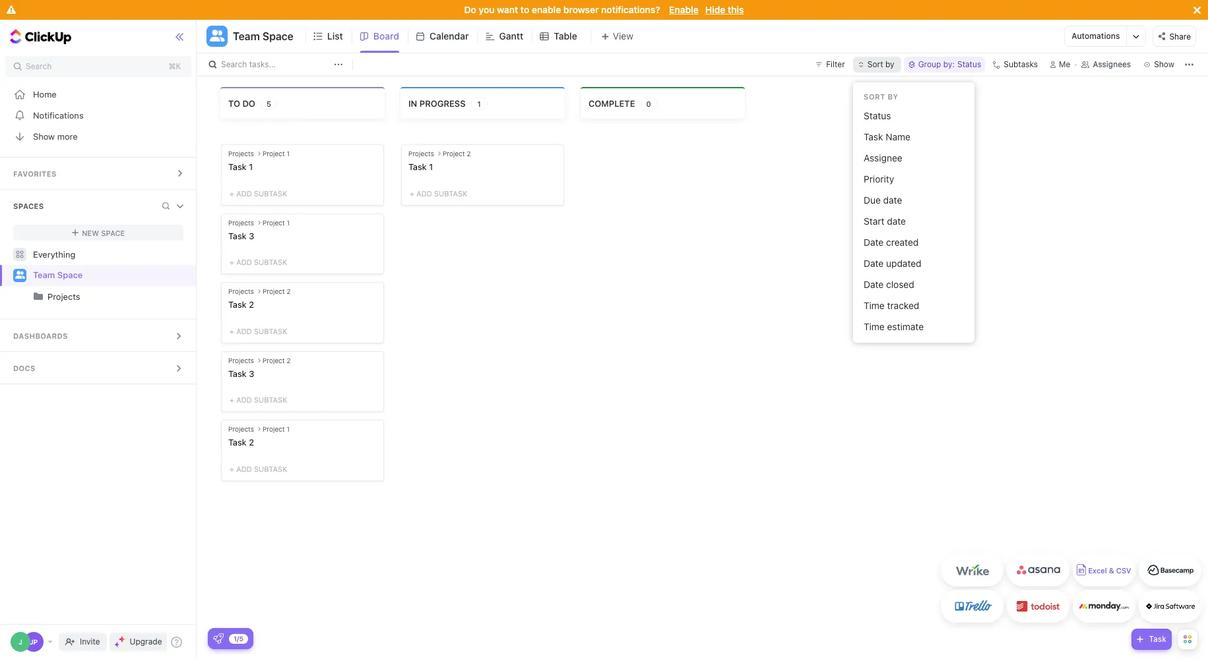 Task type: vqa. For each thing, say whether or not it's contained in the screenshot.
private view
no



Task type: locate. For each thing, give the bounding box(es) containing it.
share button
[[1153, 26, 1196, 47]]

2 ‎task from the top
[[228, 438, 247, 448]]

1 horizontal spatial space
[[101, 229, 125, 237]]

excel & csv link
[[1073, 554, 1136, 587]]

date inside button
[[864, 258, 884, 269]]

user group image
[[15, 271, 25, 279]]

time inside button
[[864, 321, 885, 333]]

0 vertical spatial team space
[[233, 30, 294, 42]]

date created button
[[858, 232, 969, 253]]

sort for sort by
[[864, 92, 886, 101]]

space inside "button"
[[262, 30, 294, 42]]

projects
[[228, 150, 254, 158], [408, 150, 434, 158], [228, 219, 254, 227], [228, 288, 254, 296], [48, 292, 80, 302], [228, 357, 254, 365], [228, 426, 254, 434]]

2 date from the top
[[864, 258, 884, 269]]

0 vertical spatial team
[[233, 30, 260, 42]]

3
[[249, 231, 254, 241], [249, 369, 254, 379]]

0 vertical spatial task 3
[[228, 231, 254, 241]]

space up search tasks... "text box"
[[262, 30, 294, 42]]

do
[[464, 4, 476, 15]]

search
[[221, 59, 247, 69], [26, 61, 52, 71]]

project 1 for ‎task 1
[[263, 150, 290, 158]]

1 vertical spatial 3
[[249, 369, 254, 379]]

upgrade
[[130, 637, 162, 647]]

1 vertical spatial time
[[864, 321, 885, 333]]

date down start
[[864, 237, 884, 248]]

1 vertical spatial project 1
[[263, 219, 290, 227]]

1 horizontal spatial team space
[[233, 30, 294, 42]]

project 1 for task 3
[[263, 219, 290, 227]]

search inside the sidebar navigation
[[26, 61, 52, 71]]

to do
[[228, 98, 255, 109]]

to left do
[[228, 98, 240, 109]]

new space
[[82, 229, 125, 237]]

space
[[262, 30, 294, 42], [101, 229, 125, 237], [57, 270, 83, 281]]

3 for project 2
[[249, 369, 254, 379]]

1 vertical spatial ‎task
[[228, 438, 247, 448]]

sort
[[868, 59, 883, 69], [864, 92, 886, 101]]

0 vertical spatial project 2
[[443, 150, 471, 158]]

table
[[554, 30, 577, 42]]

1 project 1 from the top
[[263, 150, 290, 158]]

team inside the sidebar navigation
[[33, 270, 55, 281]]

notifications link
[[0, 105, 197, 126]]

projects link
[[1, 286, 185, 307], [48, 286, 185, 307]]

3 for project 1
[[249, 231, 254, 241]]

date closed button
[[858, 275, 969, 296]]

time inside button
[[864, 300, 885, 311]]

task inside button
[[864, 131, 883, 142]]

team up search tasks...
[[233, 30, 260, 42]]

time tracked
[[864, 300, 919, 311]]

want
[[497, 4, 518, 15]]

subtask
[[254, 189, 287, 198], [434, 189, 467, 198], [254, 258, 287, 267], [254, 327, 287, 336], [254, 396, 287, 405], [254, 465, 287, 474]]

1 vertical spatial to
[[228, 98, 240, 109]]

project 2 for task 2
[[263, 288, 291, 296]]

1
[[477, 99, 481, 108], [287, 150, 290, 158], [249, 162, 253, 172], [429, 162, 433, 172], [287, 219, 290, 227], [287, 426, 290, 434]]

add down ‎task 2
[[236, 465, 252, 474]]

‎task
[[228, 162, 247, 172], [228, 438, 247, 448]]

date left closed
[[864, 279, 884, 290]]

0 vertical spatial ‎task
[[228, 162, 247, 172]]

2 3 from the top
[[249, 369, 254, 379]]

date
[[883, 195, 902, 206], [887, 216, 906, 227]]

search left tasks... in the top of the page
[[221, 59, 247, 69]]

+ up ‎task 2
[[230, 396, 234, 405]]

projects down everything on the left top of page
[[48, 292, 80, 302]]

+ down ‎task 2
[[230, 465, 234, 474]]

closed
[[886, 279, 914, 290]]

1 vertical spatial space
[[101, 229, 125, 237]]

0 horizontal spatial search
[[26, 61, 52, 71]]

3 project 1 from the top
[[263, 426, 290, 434]]

to right the want
[[521, 4, 529, 15]]

dashboards
[[13, 332, 68, 340]]

1 vertical spatial team space
[[33, 270, 83, 281]]

+ add subtask up ‎task 2
[[230, 396, 287, 405]]

team inside "button"
[[233, 30, 260, 42]]

team space link
[[33, 265, 185, 286]]

projects up the task 2
[[228, 288, 254, 296]]

0 vertical spatial space
[[262, 30, 294, 42]]

2 vertical spatial project 1
[[263, 426, 290, 434]]

add up the task 2
[[236, 258, 252, 267]]

date inside button
[[887, 216, 906, 227]]

project 2
[[443, 150, 471, 158], [263, 288, 291, 296], [263, 357, 291, 365]]

0 vertical spatial time
[[864, 300, 885, 311]]

0 horizontal spatial space
[[57, 270, 83, 281]]

new
[[82, 229, 99, 237]]

by
[[888, 92, 898, 101]]

progress
[[420, 98, 466, 109]]

2
[[467, 150, 471, 158], [287, 288, 291, 296], [249, 300, 254, 310], [287, 357, 291, 365], [249, 438, 254, 448]]

team space up tasks... in the top of the page
[[233, 30, 294, 42]]

time down date closed
[[864, 300, 885, 311]]

1 time from the top
[[864, 300, 885, 311]]

0 vertical spatial sort
[[868, 59, 883, 69]]

onboarding checklist button element
[[213, 634, 224, 645]]

projects down the task 2
[[228, 357, 254, 365]]

project 2 for task 3
[[263, 357, 291, 365]]

date created
[[864, 237, 919, 248]]

2 vertical spatial date
[[864, 279, 884, 290]]

date
[[864, 237, 884, 248], [864, 258, 884, 269], [864, 279, 884, 290]]

2 for 3
[[287, 357, 291, 365]]

+ down task 1
[[410, 189, 414, 198]]

+ add subtask down ‎task 1
[[230, 189, 287, 198]]

1 date from the top
[[864, 237, 884, 248]]

‎task for ‎task 2
[[228, 438, 247, 448]]

⌘k
[[169, 61, 181, 71]]

Search tasks... text field
[[221, 55, 331, 74]]

projects up task 1
[[408, 150, 434, 158]]

projects down ‎task 1
[[228, 219, 254, 227]]

start date
[[864, 216, 906, 227]]

sort inside dropdown button
[[868, 59, 883, 69]]

1 vertical spatial sort
[[864, 92, 886, 101]]

2 vertical spatial project 2
[[263, 357, 291, 365]]

estimate
[[887, 321, 924, 333]]

2 task 3 from the top
[[228, 369, 254, 379]]

search for search
[[26, 61, 52, 71]]

date up date closed
[[864, 258, 884, 269]]

0 vertical spatial to
[[521, 4, 529, 15]]

1 vertical spatial project 2
[[263, 288, 291, 296]]

created
[[886, 237, 919, 248]]

search up home
[[26, 61, 52, 71]]

task 3
[[228, 231, 254, 241], [228, 369, 254, 379]]

1 ‎task from the top
[[228, 162, 247, 172]]

2 vertical spatial space
[[57, 270, 83, 281]]

1 vertical spatial task 3
[[228, 369, 254, 379]]

priority
[[864, 174, 894, 185]]

1 3 from the top
[[249, 231, 254, 241]]

0 horizontal spatial to
[[228, 98, 240, 109]]

gantt
[[499, 30, 523, 42]]

2 time from the top
[[864, 321, 885, 333]]

‎task 2
[[228, 438, 254, 448]]

2 horizontal spatial space
[[262, 30, 294, 42]]

2 project 1 from the top
[[263, 219, 290, 227]]

1 vertical spatial date
[[887, 216, 906, 227]]

sort by
[[864, 92, 898, 101]]

space down everything on the left top of page
[[57, 270, 83, 281]]

assignees
[[1093, 59, 1131, 69]]

board link
[[373, 20, 404, 53]]

team
[[233, 30, 260, 42], [33, 270, 55, 281]]

3 date from the top
[[864, 279, 884, 290]]

add up ‎task 2
[[236, 396, 252, 405]]

time
[[864, 300, 885, 311], [864, 321, 885, 333]]

1 horizontal spatial search
[[221, 59, 247, 69]]

team down everything on the left top of page
[[33, 270, 55, 281]]

+ add subtask down the task 2
[[230, 327, 287, 336]]

date up date created
[[887, 216, 906, 227]]

space for 'team space' "button"
[[262, 30, 294, 42]]

team space inside the sidebar navigation
[[33, 270, 83, 281]]

+ add subtask up the task 2
[[230, 258, 287, 267]]

add down task 1
[[416, 189, 432, 198]]

1 horizontal spatial to
[[521, 4, 529, 15]]

team space inside "button"
[[233, 30, 294, 42]]

in progress
[[408, 98, 466, 109]]

time estimate
[[864, 321, 924, 333]]

0
[[646, 99, 651, 108]]

date for date created
[[864, 237, 884, 248]]

2 projects link from the left
[[48, 286, 185, 307]]

date inside button
[[883, 195, 902, 206]]

complete
[[589, 98, 635, 109]]

1 vertical spatial date
[[864, 258, 884, 269]]

0 vertical spatial date
[[864, 237, 884, 248]]

0 vertical spatial project 1
[[263, 150, 290, 158]]

due date button
[[858, 190, 969, 211]]

notifications?
[[601, 4, 660, 15]]

project 1
[[263, 150, 290, 158], [263, 219, 290, 227], [263, 426, 290, 434]]

1 task 3 from the top
[[228, 231, 254, 241]]

team space for team space link
[[33, 270, 83, 281]]

space right new
[[101, 229, 125, 237]]

1 vertical spatial team
[[33, 270, 55, 281]]

time for time estimate
[[864, 321, 885, 333]]

date right due
[[883, 195, 902, 206]]

0 horizontal spatial team space
[[33, 270, 83, 281]]

0 horizontal spatial team
[[33, 270, 55, 281]]

projects up ‎task 1
[[228, 150, 254, 158]]

0 vertical spatial date
[[883, 195, 902, 206]]

+ down ‎task 1
[[230, 189, 234, 198]]

1 horizontal spatial team
[[233, 30, 260, 42]]

0 vertical spatial 3
[[249, 231, 254, 241]]

search for search tasks...
[[221, 59, 247, 69]]

team space down everything on the left top of page
[[33, 270, 83, 281]]

time down time tracked
[[864, 321, 885, 333]]

list link
[[327, 20, 348, 53]]

to
[[521, 4, 529, 15], [228, 98, 240, 109]]



Task type: describe. For each thing, give the bounding box(es) containing it.
favorites
[[13, 170, 57, 178]]

task 1
[[408, 162, 433, 172]]

team for team space link
[[33, 270, 55, 281]]

space for team space link
[[57, 270, 83, 281]]

2 for 1
[[467, 150, 471, 158]]

in
[[408, 98, 417, 109]]

csv
[[1116, 567, 1131, 576]]

do you want to enable browser notifications? enable hide this
[[464, 4, 744, 15]]

+ down the task 2
[[230, 327, 234, 336]]

&
[[1109, 567, 1114, 576]]

you
[[479, 4, 495, 15]]

project 1 for ‎task 2
[[263, 426, 290, 434]]

date for date updated
[[864, 258, 884, 269]]

everything
[[33, 249, 75, 260]]

docs
[[13, 364, 36, 373]]

+ add subtask down task 1
[[410, 189, 467, 198]]

board
[[373, 30, 399, 42]]

automations button
[[1065, 26, 1127, 46]]

assignee button
[[858, 148, 969, 169]]

sidebar navigation
[[0, 20, 197, 660]]

name
[[886, 131, 911, 142]]

assignee
[[864, 152, 903, 164]]

enable
[[669, 4, 699, 15]]

due date
[[864, 195, 902, 206]]

me
[[1059, 59, 1071, 69]]

list
[[327, 30, 343, 42]]

task name button
[[858, 127, 969, 148]]

by
[[886, 59, 895, 69]]

excel & csv
[[1088, 567, 1131, 576]]

calendar link
[[430, 20, 474, 53]]

date closed
[[864, 279, 914, 290]]

do
[[242, 98, 255, 109]]

notifications
[[33, 110, 84, 120]]

date updated
[[864, 258, 922, 269]]

add down the task 2
[[236, 327, 252, 336]]

1/5
[[234, 635, 243, 643]]

+ up the task 2
[[230, 258, 234, 267]]

team space for 'team space' "button"
[[233, 30, 294, 42]]

invite
[[80, 637, 100, 647]]

task name
[[864, 131, 911, 142]]

time tracked button
[[858, 296, 969, 317]]

sort by
[[868, 59, 895, 69]]

gantt link
[[499, 20, 529, 53]]

status
[[864, 110, 891, 121]]

sort by button
[[853, 57, 901, 73]]

calendar
[[430, 30, 469, 42]]

team for 'team space' "button"
[[233, 30, 260, 42]]

search tasks...
[[221, 59, 276, 69]]

add down ‎task 1
[[236, 189, 252, 198]]

2 for 2
[[287, 288, 291, 296]]

browser
[[563, 4, 599, 15]]

share
[[1170, 31, 1191, 41]]

team space button
[[228, 22, 294, 51]]

1 projects link from the left
[[1, 286, 185, 307]]

show more
[[33, 131, 78, 142]]

hide
[[705, 4, 725, 15]]

start date button
[[858, 211, 969, 232]]

favorites button
[[0, 158, 197, 189]]

date for due date
[[883, 195, 902, 206]]

upgrade link
[[109, 633, 167, 652]]

priority button
[[858, 169, 969, 190]]

date for date closed
[[864, 279, 884, 290]]

updated
[[886, 258, 922, 269]]

me button
[[1045, 57, 1076, 73]]

assignees button
[[1076, 57, 1137, 73]]

home link
[[0, 84, 197, 105]]

show
[[33, 131, 55, 142]]

tasks...
[[249, 59, 276, 69]]

start
[[864, 216, 885, 227]]

+ add subtask down ‎task 2
[[230, 465, 287, 474]]

time for time tracked
[[864, 300, 885, 311]]

5
[[267, 99, 271, 108]]

excel
[[1088, 567, 1107, 576]]

more
[[57, 131, 78, 142]]

task 3 for project 2
[[228, 369, 254, 379]]

home
[[33, 89, 57, 99]]

table link
[[554, 20, 583, 53]]

date updated button
[[858, 253, 969, 275]]

automations
[[1072, 31, 1120, 41]]

due
[[864, 195, 881, 206]]

projects inside the sidebar navigation
[[48, 292, 80, 302]]

enable
[[532, 4, 561, 15]]

onboarding checklist button image
[[213, 634, 224, 645]]

task 3 for project 1
[[228, 231, 254, 241]]

tracked
[[887, 300, 919, 311]]

this
[[728, 4, 744, 15]]

project 2 for task 1
[[443, 150, 471, 158]]

status button
[[858, 106, 969, 127]]

projects up ‎task 2
[[228, 426, 254, 434]]

‎task 1
[[228, 162, 253, 172]]

sort for sort by
[[868, 59, 883, 69]]

task 2
[[228, 300, 254, 310]]

date for start date
[[887, 216, 906, 227]]

time estimate button
[[858, 317, 969, 338]]

‎task for ‎task 1
[[228, 162, 247, 172]]



